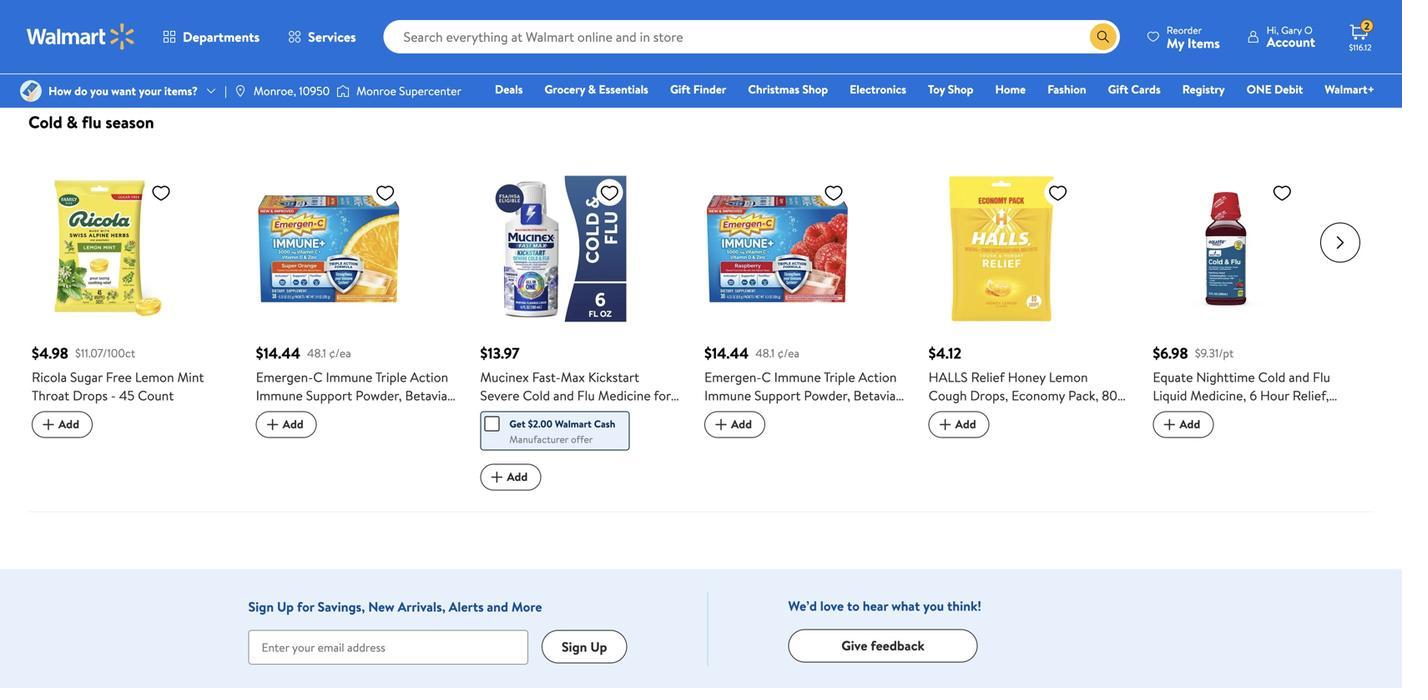 Task type: vqa. For each thing, say whether or not it's contained in the screenshot.
Lemon
yes



Task type: locate. For each thing, give the bounding box(es) containing it.
1 c from the left
[[313, 368, 323, 386]]

0 horizontal spatial betavia
[[405, 386, 448, 404]]

honey
[[1008, 368, 1046, 386]]

$6.98
[[1154, 343, 1189, 363]]

1 horizontal spatial d
[[809, 423, 819, 441]]

action inside the $14.44 48.1 ¢/ea emergen-c immune  triple action immune support powder, betavia (r), 1000mg vitamin c, b vitamins, vitamin d and antioxidants, raspberry – 30 count
[[859, 368, 897, 386]]

fl down dextromethorphan
[[480, 496, 489, 515]]

0 horizontal spatial powder,
[[356, 386, 402, 404]]

¢/ea inside the $14.44 48.1 ¢/ea emergen-c immune  triple action immune support powder, betavia (r), 1000mg vitamin c, b vitamins, vitamin d and antioxidants, raspberry – 30 count
[[778, 345, 800, 361]]

– inside $14.44 48.1 ¢/ea emergen-c immune  triple action immune support powder, betavia (r), 1000mg vitamin c, bvitamins, vitamin d and antioxidants, super orange – 30 count
[[303, 441, 310, 460]]

2 powder, from the left
[[804, 386, 851, 404]]

and up get $2.00 walmart cash
[[554, 386, 574, 404]]

electronics link
[[843, 80, 914, 98]]

6 right 12
[[1250, 386, 1258, 404]]

toy shop
[[929, 81, 974, 97]]

0 horizontal spatial lemon
[[135, 368, 174, 386]]

 image right 10950
[[337, 83, 350, 99]]

powder, for bvitamins,
[[356, 386, 402, 404]]

1 vertical spatial 6
[[670, 478, 678, 496]]

you right what
[[924, 596, 945, 615]]

1 horizontal spatial emergen-
[[705, 368, 762, 386]]

1 horizontal spatial antioxidants,
[[705, 441, 780, 460]]

0 horizontal spatial medicine,
[[592, 423, 648, 441]]

Get $2.00 Walmart Cash checkbox
[[485, 416, 500, 431]]

shop for christmas shop
[[803, 81, 829, 97]]

&
[[588, 81, 596, 97], [66, 110, 78, 133]]

add button down throat
[[32, 411, 93, 438]]

1000mg inside $14.44 48.1 ¢/ea emergen-c immune  triple action immune support powder, betavia (r), 1000mg vitamin c, bvitamins, vitamin d and antioxidants, super orange – 30 count
[[280, 404, 328, 423]]

count right orange
[[332, 441, 368, 460]]

and
[[1290, 368, 1310, 386], [554, 386, 574, 404], [317, 423, 338, 441], [822, 423, 843, 441], [487, 598, 509, 616]]

0 horizontal spatial fl
[[480, 496, 489, 515]]

1 vertical spatial &
[[66, 110, 78, 133]]

0 vertical spatial 6
[[1250, 386, 1258, 404]]

0 horizontal spatial cough
[[524, 404, 562, 423]]

equate nighttime cold and flu liquid medicine, 6 hour relief, cherry flavor, 12 fl oz image
[[1154, 176, 1300, 322]]

1 shop from the left
[[803, 81, 829, 97]]

1 horizontal spatial lemon
[[1050, 368, 1089, 386]]

2 48.1 from the left
[[756, 345, 775, 361]]

nighttime
[[1197, 368, 1256, 386]]

hear
[[863, 596, 889, 615]]

add to cart image
[[711, 414, 732, 434]]

adults, down severe at the bottom left of the page
[[480, 423, 520, 441]]

flu
[[1314, 368, 1331, 386], [578, 386, 595, 404]]

lemon inside $4.98 $11.07/100ct ricola sugar free lemon mint throat drops - 45 count
[[135, 368, 174, 386]]

1 horizontal spatial powder,
[[804, 386, 851, 404]]

gift finder
[[671, 81, 727, 97]]

shop inside "link"
[[948, 81, 974, 97]]

80
[[1103, 386, 1118, 404]]

count inside $4.98 $11.07/100ct ricola sugar free lemon mint throat drops - 45 count
[[138, 386, 174, 404]]

feedback
[[871, 636, 925, 655]]

shop right christmas
[[803, 81, 829, 97]]

emergen- inside the $14.44 48.1 ¢/ea emergen-c immune  triple action immune support powder, betavia (r), 1000mg vitamin c, b vitamins, vitamin d and antioxidants, raspberry – 30 count
[[705, 368, 762, 386]]

0 horizontal spatial triple
[[376, 368, 407, 386]]

2 gift from the left
[[1109, 81, 1129, 97]]

0 horizontal spatial action
[[410, 368, 449, 386]]

sign up for savings, new arrivals, alerts and more
[[248, 598, 542, 616]]

ricola sugar free lemon mint throat drops - 45 count image
[[32, 176, 178, 322]]

1 gift from the left
[[671, 81, 691, 97]]

0 horizontal spatial sign
[[248, 598, 274, 616]]

departments
[[183, 28, 260, 46]]

and left b
[[822, 423, 843, 441]]

and inside $6.98 $9.31/pt equate nighttime cold and flu liquid medicine, 6 hour relief, cherry flavor, 12 fl oz
[[1290, 368, 1310, 386]]

1 vertical spatial you
[[924, 596, 945, 615]]

1 powder, from the left
[[356, 386, 402, 404]]

1 horizontal spatial 30
[[856, 441, 871, 460]]

5 product group from the left
[[929, 142, 1130, 491]]

0 horizontal spatial liquid
[[524, 423, 558, 441]]

1 horizontal spatial shop
[[948, 81, 974, 97]]

flu inside $6.98 $9.31/pt equate nighttime cold and flu liquid medicine, 6 hour relief, cherry flavor, 12 fl oz
[[1314, 368, 1331, 386]]

1 vertical spatial up
[[591, 637, 608, 656]]

oz right 12
[[1264, 404, 1277, 423]]

one debit link
[[1240, 80, 1311, 98]]

economy
[[1012, 386, 1066, 404]]

1 1000mg from the left
[[280, 404, 328, 423]]

1 horizontal spatial medicine,
[[1191, 386, 1247, 404]]

add button up orange
[[256, 411, 317, 438]]

shop
[[803, 81, 829, 97], [948, 81, 974, 97]]

lemon inside $4.12 halls relief honey lemon cough drops, economy pack, 80 drops
[[1050, 368, 1089, 386]]

30 right raspberry
[[856, 441, 871, 460]]

0 horizontal spatial 30
[[314, 441, 329, 460]]

1 horizontal spatial you
[[924, 596, 945, 615]]

monroe
[[357, 83, 397, 99]]

emergen- up add to cart image
[[705, 368, 762, 386]]

mint
[[177, 368, 204, 386]]

powder, inside $14.44 48.1 ¢/ea emergen-c immune  triple action immune support powder, betavia (r), 1000mg vitamin c, bvitamins, vitamin d and antioxidants, super orange – 30 count
[[356, 386, 402, 404]]

1 horizontal spatial 1000mg
[[729, 404, 776, 423]]

guaifenesin,
[[480, 478, 551, 496]]

1 horizontal spatial sign
[[562, 637, 587, 656]]

lemon right 45
[[135, 368, 174, 386]]

0 horizontal spatial c,
[[379, 404, 391, 423]]

sign inside 'button'
[[562, 637, 587, 656]]

cough up manufacturer
[[524, 404, 562, 423]]

count
[[138, 386, 174, 404], [332, 441, 368, 460], [705, 460, 741, 478]]

fl
[[1253, 404, 1261, 423], [480, 496, 489, 515]]

registry link
[[1176, 80, 1233, 98]]

1 horizontal spatial up
[[591, 637, 608, 656]]

support inside $14.44 48.1 ¢/ea emergen-c immune  triple action immune support powder, betavia (r), 1000mg vitamin c, bvitamins, vitamin d and antioxidants, super orange – 30 count
[[306, 386, 353, 404]]

grocery & essentials link
[[537, 80, 656, 98]]

add button down equate
[[1154, 411, 1214, 438]]

betavia inside the $14.44 48.1 ¢/ea emergen-c immune  triple action immune support powder, betavia (r), 1000mg vitamin c, b vitamins, vitamin d and antioxidants, raspberry – 30 count
[[854, 386, 896, 404]]

add to cart image left flavor,
[[1160, 414, 1180, 434]]

medicine
[[598, 386, 651, 404], [565, 404, 618, 423]]

c, inside $14.44 48.1 ¢/ea emergen-c immune  triple action immune support powder, betavia (r), 1000mg vitamin c, bvitamins, vitamin d and antioxidants, super orange – 30 count
[[379, 404, 391, 423]]

0 vertical spatial medicine,
[[1191, 386, 1247, 404]]

(r), up orange
[[256, 404, 277, 423]]

0 horizontal spatial c
[[313, 368, 323, 386]]

6 product group from the left
[[1154, 142, 1354, 491]]

drops down halls
[[929, 404, 964, 423]]

2 support from the left
[[755, 386, 801, 404]]

0 horizontal spatial shop
[[803, 81, 829, 97]]

1 horizontal spatial $14.44
[[705, 343, 749, 363]]

services button
[[274, 17, 370, 57]]

1 (r), from the left
[[256, 404, 277, 423]]

and inside $14.44 48.1 ¢/ea emergen-c immune  triple action immune support powder, betavia (r), 1000mg vitamin c, bvitamins, vitamin d and antioxidants, super orange – 30 count
[[317, 423, 338, 441]]

– right raspberry
[[845, 441, 852, 460]]

2 d from the left
[[809, 423, 819, 441]]

6 right hcl,
[[670, 478, 678, 496]]

gift inside "gift cards" link
[[1109, 81, 1129, 97]]

1 horizontal spatial 6
[[1250, 386, 1258, 404]]

betavia up super
[[405, 386, 448, 404]]

c, for bvitamins,
[[379, 404, 391, 423]]

(r), inside $14.44 48.1 ¢/ea emergen-c immune  triple action immune support powder, betavia (r), 1000mg vitamin c, bvitamins, vitamin d and antioxidants, super orange – 30 count
[[256, 404, 277, 423]]

count right 45
[[138, 386, 174, 404]]

antioxidants, inside the $14.44 48.1 ¢/ea emergen-c immune  triple action immune support powder, betavia (r), 1000mg vitamin c, b vitamins, vitamin d and antioxidants, raspberry – 30 count
[[705, 441, 780, 460]]

emergen- inside $14.44 48.1 ¢/ea emergen-c immune  triple action immune support powder, betavia (r), 1000mg vitamin c, bvitamins, vitamin d and antioxidants, super orange – 30 count
[[256, 368, 313, 386]]

count inside the $14.44 48.1 ¢/ea emergen-c immune  triple action immune support powder, betavia (r), 1000mg vitamin c, b vitamins, vitamin d and antioxidants, raspberry – 30 count
[[705, 460, 741, 478]]

0 horizontal spatial  image
[[20, 80, 42, 102]]

1000mg
[[280, 404, 328, 423], [729, 404, 776, 423]]

2 ¢/ea from the left
[[778, 345, 800, 361]]

$14.44 for emergen-c immune  triple action immune support powder, betavia (r), 1000mg vitamin c, bvitamins, vitamin d and antioxidants, super orange – 30 count
[[256, 343, 301, 363]]

mucinex fast-max kickstart severe cold and flu medicine for adults, cough medicine for adults, liquid cold medicine, with acetaminophen, dextromethorphan hbr, guaifenesin, phenylephrine hcl, 6 fl oz image
[[480, 176, 627, 322]]

2 lemon from the left
[[1050, 368, 1089, 386]]

add
[[58, 416, 79, 432], [283, 416, 304, 432], [732, 416, 752, 432], [956, 416, 977, 432], [1180, 416, 1201, 432], [507, 469, 528, 485]]

add to favorites list, equate nighttime cold and flu liquid medicine, 6 hour relief, cherry flavor, 12 fl oz image
[[1273, 182, 1293, 203]]

(r), for vitamins,
[[705, 404, 726, 423]]

antioxidants, down add to cart image
[[705, 441, 780, 460]]

2 triple from the left
[[824, 368, 856, 386]]

1 triple from the left
[[376, 368, 407, 386]]

gift left cards on the right top
[[1109, 81, 1129, 97]]

product group containing $4.12
[[929, 142, 1130, 491]]

for inside '$13.97 mucinex fast-max kickstart severe cold and flu medicine for adults, cough medicine for adults, liquid cold medicine, with acetaminophen, dextromethorphan hbr, guaifenesin, phenylephrine hcl, 6 fl oz'
[[654, 386, 671, 404]]

one debit
[[1247, 81, 1304, 97]]

1 adults, from the top
[[480, 404, 520, 423]]

free
[[106, 368, 132, 386]]

d right orange
[[304, 423, 314, 441]]

48.1 inside the $14.44 48.1 ¢/ea emergen-c immune  triple action immune support powder, betavia (r), 1000mg vitamin c, b vitamins, vitamin d and antioxidants, raspberry – 30 count
[[756, 345, 775, 361]]

0 horizontal spatial up
[[277, 598, 294, 616]]

(r),
[[256, 404, 277, 423], [705, 404, 726, 423]]

add to cart image down throat
[[38, 414, 58, 434]]

get $2.00 walmart cash walmart plus, element
[[485, 415, 616, 432]]

0 vertical spatial fl
[[1253, 404, 1261, 423]]

0 vertical spatial for
[[654, 386, 671, 404]]

gift
[[671, 81, 691, 97], [1109, 81, 1129, 97]]

reorder
[[1167, 23, 1203, 37]]

$13.97 mucinex fast-max kickstart severe cold and flu medicine for adults, cough medicine for adults, liquid cold medicine, with acetaminophen, dextromethorphan hbr, guaifenesin, phenylephrine hcl, 6 fl oz
[[480, 343, 678, 515]]

0 horizontal spatial ¢/ea
[[329, 345, 351, 361]]

1 emergen- from the left
[[256, 368, 313, 386]]

pack,
[[1069, 386, 1099, 404]]

oz down dextromethorphan
[[492, 496, 505, 515]]

add button for equate nighttime cold and flu liquid medicine, 6 hour relief, cherry flavor, 12 fl oz
[[1154, 411, 1214, 438]]

– inside the $14.44 48.1 ¢/ea emergen-c immune  triple action immune support powder, betavia (r), 1000mg vitamin c, b vitamins, vitamin d and antioxidants, raspberry – 30 count
[[845, 441, 852, 460]]

(r), inside the $14.44 48.1 ¢/ea emergen-c immune  triple action immune support powder, betavia (r), 1000mg vitamin c, b vitamins, vitamin d and antioxidants, raspberry – 30 count
[[705, 404, 726, 423]]

christmas shop link
[[741, 80, 836, 98]]

2 emergen- from the left
[[705, 368, 762, 386]]

medicine, up hbr,
[[592, 423, 648, 441]]

christmas shop
[[749, 81, 829, 97]]

– right orange
[[303, 441, 310, 460]]

action up bvitamins,
[[410, 368, 449, 386]]

emergen- up orange
[[256, 368, 313, 386]]

count for vitamin
[[332, 441, 368, 460]]

48.1 for emergen-c immune  triple action immune support powder, betavia (r), 1000mg vitamin c, b vitamins, vitamin d and antioxidants, raspberry – 30 count
[[756, 345, 775, 361]]

manufacturer offer
[[510, 432, 593, 446]]

1 horizontal spatial c,
[[827, 404, 840, 423]]

adults,
[[480, 404, 520, 423], [480, 423, 520, 441]]

orange
[[256, 441, 300, 460]]

c, for b
[[827, 404, 840, 423]]

1 horizontal spatial c
[[762, 368, 771, 386]]

dextromethorphan
[[480, 460, 592, 478]]

my
[[1167, 34, 1185, 52]]

oz inside $6.98 $9.31/pt equate nighttime cold and flu liquid medicine, 6 hour relief, cherry flavor, 12 fl oz
[[1264, 404, 1277, 423]]

acetaminophen,
[[480, 441, 575, 460]]

$14.44 inside $14.44 48.1 ¢/ea emergen-c immune  triple action immune support powder, betavia (r), 1000mg vitamin c, bvitamins, vitamin d and antioxidants, super orange – 30 count
[[256, 343, 301, 363]]

powder, inside the $14.44 48.1 ¢/ea emergen-c immune  triple action immune support powder, betavia (r), 1000mg vitamin c, b vitamins, vitamin d and antioxidants, raspberry – 30 count
[[804, 386, 851, 404]]

$14.44
[[256, 343, 301, 363], [705, 343, 749, 363]]

raspberry
[[783, 441, 842, 460]]

home
[[996, 81, 1026, 97]]

walmart+ link
[[1318, 80, 1383, 98]]

1 vertical spatial oz
[[492, 496, 505, 515]]

add down equate
[[1180, 416, 1201, 432]]

sign up
[[562, 637, 608, 656]]

0 horizontal spatial (r),
[[256, 404, 277, 423]]

count down 'vitamins,'
[[705, 460, 741, 478]]

2 – from the left
[[845, 441, 852, 460]]

¢/ea for d
[[778, 345, 800, 361]]

add to cart image for $6.98
[[1160, 414, 1180, 434]]

c, left bvitamins,
[[379, 404, 391, 423]]

1000mg inside the $14.44 48.1 ¢/ea emergen-c immune  triple action immune support powder, betavia (r), 1000mg vitamin c, b vitamins, vitamin d and antioxidants, raspberry – 30 count
[[729, 404, 776, 423]]

to
[[848, 596, 860, 615]]

want
[[111, 83, 136, 99]]

0 horizontal spatial –
[[303, 441, 310, 460]]

Enter your email address field
[[248, 630, 529, 665]]

product group
[[32, 142, 233, 491], [256, 142, 457, 491], [480, 142, 681, 515], [705, 142, 906, 491], [929, 142, 1130, 491], [1154, 142, 1354, 491]]

we'd love to hear what you think!
[[789, 596, 982, 615]]

action inside $14.44 48.1 ¢/ea emergen-c immune  triple action immune support powder, betavia (r), 1000mg vitamin c, bvitamins, vitamin d and antioxidants, super orange – 30 count
[[410, 368, 449, 386]]

2 1000mg from the left
[[729, 404, 776, 423]]

add down the drops,
[[956, 416, 977, 432]]

your
[[139, 83, 161, 99]]

cough left the drops,
[[929, 386, 968, 404]]

c inside $14.44 48.1 ¢/ea emergen-c immune  triple action immune support powder, betavia (r), 1000mg vitamin c, bvitamins, vitamin d and antioxidants, super orange – 30 count
[[313, 368, 323, 386]]

vitamins,
[[705, 423, 758, 441]]

antioxidants, inside $14.44 48.1 ¢/ea emergen-c immune  triple action immune support powder, betavia (r), 1000mg vitamin c, bvitamins, vitamin d and antioxidants, super orange – 30 count
[[341, 423, 416, 441]]

0 horizontal spatial oz
[[492, 496, 505, 515]]

immune
[[326, 368, 373, 386], [775, 368, 822, 386], [256, 386, 303, 404], [705, 386, 752, 404]]

medicine,
[[1191, 386, 1247, 404], [592, 423, 648, 441]]

48.1 for emergen-c immune  triple action immune support powder, betavia (r), 1000mg vitamin c, bvitamins, vitamin d and antioxidants, super orange – 30 count
[[307, 345, 326, 361]]

0 vertical spatial you
[[90, 83, 108, 99]]

action left halls
[[859, 368, 897, 386]]

1 action from the left
[[410, 368, 449, 386]]

1 support from the left
[[306, 386, 353, 404]]

add for emergen-c immune  triple action immune support powder, betavia (r), 1000mg vitamin c, bvitamins, vitamin d and antioxidants, super orange – 30 count
[[283, 416, 304, 432]]

1 48.1 from the left
[[307, 345, 326, 361]]

fashion
[[1048, 81, 1087, 97]]

2
[[1365, 19, 1371, 33]]

1 d from the left
[[304, 423, 314, 441]]

1 vertical spatial sign
[[562, 637, 587, 656]]

1 horizontal spatial –
[[845, 441, 852, 460]]

2 horizontal spatial count
[[705, 460, 741, 478]]

2 c, from the left
[[827, 404, 840, 423]]

30
[[314, 441, 329, 460], [856, 441, 871, 460]]

(r), right with
[[705, 404, 726, 423]]

and right nighttime
[[1290, 368, 1310, 386]]

1 c, from the left
[[379, 404, 391, 423]]

2 adults, from the top
[[480, 423, 520, 441]]

0 horizontal spatial 1000mg
[[280, 404, 328, 423]]

$11.07/100ct
[[75, 345, 135, 361]]

super
[[420, 423, 453, 441]]

3 product group from the left
[[480, 142, 681, 515]]

12
[[1239, 404, 1250, 423]]

d left b
[[809, 423, 819, 441]]

triple inside the $14.44 48.1 ¢/ea emergen-c immune  triple action immune support powder, betavia (r), 1000mg vitamin c, b vitamins, vitamin d and antioxidants, raspberry – 30 count
[[824, 368, 856, 386]]

gift inside gift finder link
[[671, 81, 691, 97]]

action
[[410, 368, 449, 386], [859, 368, 897, 386]]

add to cart image
[[38, 414, 58, 434], [263, 414, 283, 434], [936, 414, 956, 434], [1160, 414, 1180, 434], [487, 467, 507, 487]]

0 horizontal spatial $14.44
[[256, 343, 301, 363]]

lemon right honey
[[1050, 368, 1089, 386]]

2 shop from the left
[[948, 81, 974, 97]]

1 $14.44 from the left
[[256, 343, 301, 363]]

add button for emergen-c immune  triple action immune support powder, betavia (r), 1000mg vitamin c, bvitamins, vitamin d and antioxidants, super orange – 30 count
[[256, 411, 317, 438]]

d inside the $14.44 48.1 ¢/ea emergen-c immune  triple action immune support powder, betavia (r), 1000mg vitamin c, b vitamins, vitamin d and antioxidants, raspberry – 30 count
[[809, 423, 819, 441]]

1 horizontal spatial liquid
[[1154, 386, 1188, 404]]

1 horizontal spatial fl
[[1253, 404, 1261, 423]]

& left flu at the top of the page
[[66, 110, 78, 133]]

$4.12
[[929, 343, 962, 363]]

gary
[[1282, 23, 1303, 37]]

¢/ea for and
[[329, 345, 351, 361]]

add down throat
[[58, 416, 79, 432]]

0 horizontal spatial drops
[[73, 386, 108, 404]]

0 vertical spatial liquid
[[1154, 386, 1188, 404]]

30 inside $14.44 48.1 ¢/ea emergen-c immune  triple action immune support powder, betavia (r), 1000mg vitamin c, bvitamins, vitamin d and antioxidants, super orange – 30 count
[[314, 441, 329, 460]]

max
[[561, 368, 585, 386]]

add to cart image up orange
[[263, 414, 283, 434]]

1000mg for vitamin
[[280, 404, 328, 423]]

fast-
[[532, 368, 561, 386]]

0 horizontal spatial antioxidants,
[[341, 423, 416, 441]]

1 vertical spatial for
[[297, 598, 315, 616]]

c,
[[379, 404, 391, 423], [827, 404, 840, 423]]

support for d
[[306, 386, 353, 404]]

 image
[[234, 84, 247, 98]]

30 right orange
[[314, 441, 329, 460]]

45
[[119, 386, 135, 404]]

1 vertical spatial fl
[[480, 496, 489, 515]]

1 horizontal spatial action
[[859, 368, 897, 386]]

liquid inside $6.98 $9.31/pt equate nighttime cold and flu liquid medicine, 6 hour relief, cherry flavor, 12 fl oz
[[1154, 386, 1188, 404]]

1 product group from the left
[[32, 142, 233, 491]]

triple for bvitamins,
[[376, 368, 407, 386]]

1 horizontal spatial count
[[332, 441, 368, 460]]

 image left how
[[20, 80, 42, 102]]

add up orange
[[283, 416, 304, 432]]

0 horizontal spatial support
[[306, 386, 353, 404]]

1 horizontal spatial &
[[588, 81, 596, 97]]

$14.44 inside the $14.44 48.1 ¢/ea emergen-c immune  triple action immune support powder, betavia (r), 1000mg vitamin c, b vitamins, vitamin d and antioxidants, raspberry – 30 count
[[705, 343, 749, 363]]

0 horizontal spatial count
[[138, 386, 174, 404]]

2 $14.44 from the left
[[705, 343, 749, 363]]

c, inside the $14.44 48.1 ¢/ea emergen-c immune  triple action immune support powder, betavia (r), 1000mg vitamin c, b vitamins, vitamin d and antioxidants, raspberry – 30 count
[[827, 404, 840, 423]]

2 (r), from the left
[[705, 404, 726, 423]]

antioxidants, left super
[[341, 423, 416, 441]]

& right grocery on the left top of page
[[588, 81, 596, 97]]

30 inside the $14.44 48.1 ¢/ea emergen-c immune  triple action immune support powder, betavia (r), 1000mg vitamin c, b vitamins, vitamin d and antioxidants, raspberry – 30 count
[[856, 441, 871, 460]]

1 horizontal spatial ¢/ea
[[778, 345, 800, 361]]

count inside $14.44 48.1 ¢/ea emergen-c immune  triple action immune support powder, betavia (r), 1000mg vitamin c, bvitamins, vitamin d and antioxidants, super orange – 30 count
[[332, 441, 368, 460]]

2 action from the left
[[859, 368, 897, 386]]

cold & flu season
[[28, 110, 154, 133]]

30 for and
[[856, 441, 871, 460]]

2 30 from the left
[[856, 441, 871, 460]]

1 lemon from the left
[[135, 368, 174, 386]]

fl right 12
[[1253, 404, 1261, 423]]

powder,
[[356, 386, 402, 404], [804, 386, 851, 404]]

0 horizontal spatial gift
[[671, 81, 691, 97]]

flu right hour
[[1314, 368, 1331, 386]]

1 horizontal spatial oz
[[1264, 404, 1277, 423]]

for left savings,
[[297, 598, 315, 616]]

vitamin
[[331, 404, 375, 423], [779, 404, 824, 423], [256, 423, 301, 441], [761, 423, 806, 441]]

0 horizontal spatial flu
[[578, 386, 595, 404]]

gift for gift finder
[[671, 81, 691, 97]]

cough
[[929, 386, 968, 404], [524, 404, 562, 423]]

you right do
[[90, 83, 108, 99]]

1 horizontal spatial  image
[[337, 83, 350, 99]]

support
[[306, 386, 353, 404], [755, 386, 801, 404]]

1 horizontal spatial flu
[[1314, 368, 1331, 386]]

1 – from the left
[[303, 441, 310, 460]]

1 ¢/ea from the left
[[329, 345, 351, 361]]

up for sign up
[[591, 637, 608, 656]]

1 betavia from the left
[[405, 386, 448, 404]]

betavia inside $14.44 48.1 ¢/ea emergen-c immune  triple action immune support powder, betavia (r), 1000mg vitamin c, bvitamins, vitamin d and antioxidants, super orange – 30 count
[[405, 386, 448, 404]]

shop right toy
[[948, 81, 974, 97]]

0 vertical spatial oz
[[1264, 404, 1277, 423]]

emergen-c immune  triple action immune support powder, betavia (r), 1000mg vitamin c, b vitamins, vitamin d and antioxidants, raspberry – 30 count image
[[705, 176, 851, 322]]

1 vertical spatial liquid
[[524, 423, 558, 441]]

with
[[651, 423, 678, 441]]

1 horizontal spatial drops
[[929, 404, 964, 423]]

adults, down mucinex
[[480, 404, 520, 423]]

0 vertical spatial sign
[[248, 598, 274, 616]]

add to cart image for $4.98
[[38, 414, 58, 434]]

1 horizontal spatial for
[[654, 386, 671, 404]]

support inside the $14.44 48.1 ¢/ea emergen-c immune  triple action immune support powder, betavia (r), 1000mg vitamin c, b vitamins, vitamin d and antioxidants, raspberry – 30 count
[[755, 386, 801, 404]]

and right orange
[[317, 423, 338, 441]]

1 horizontal spatial betavia
[[854, 386, 896, 404]]

action for emergen-c immune  triple action immune support powder, betavia (r), 1000mg vitamin c, b vitamins, vitamin d and antioxidants, raspberry – 30 count
[[859, 368, 897, 386]]

for right for
[[654, 386, 671, 404]]

gift left finder
[[671, 81, 691, 97]]

medicine, down the $9.31/pt
[[1191, 386, 1247, 404]]

1 horizontal spatial support
[[755, 386, 801, 404]]

o
[[1305, 23, 1313, 37]]

 image
[[20, 80, 42, 102], [337, 83, 350, 99]]

1 30 from the left
[[314, 441, 329, 460]]

c for d
[[313, 368, 323, 386]]

add right with
[[732, 416, 752, 432]]

drops inside $4.12 halls relief honey lemon cough drops, economy pack, 80 drops
[[929, 404, 964, 423]]

add for emergen-c immune  triple action immune support powder, betavia (r), 1000mg vitamin c, b vitamins, vitamin d and antioxidants, raspberry – 30 count
[[732, 416, 752, 432]]

1 horizontal spatial gift
[[1109, 81, 1129, 97]]

0 vertical spatial up
[[277, 598, 294, 616]]

drops left -
[[73, 386, 108, 404]]

0 horizontal spatial 48.1
[[307, 345, 326, 361]]

flu inside '$13.97 mucinex fast-max kickstart severe cold and flu medicine for adults, cough medicine for adults, liquid cold medicine, with acetaminophen, dextromethorphan hbr, guaifenesin, phenylephrine hcl, 6 fl oz'
[[578, 386, 595, 404]]

registry
[[1183, 81, 1226, 97]]

betavia
[[405, 386, 448, 404], [854, 386, 896, 404]]

triple up b
[[824, 368, 856, 386]]

0 horizontal spatial &
[[66, 110, 78, 133]]

48.1 inside $14.44 48.1 ¢/ea emergen-c immune  triple action immune support powder, betavia (r), 1000mg vitamin c, bvitamins, vitamin d and antioxidants, super orange – 30 count
[[307, 345, 326, 361]]

triple up bvitamins,
[[376, 368, 407, 386]]

halls
[[929, 368, 968, 386]]

1 vertical spatial medicine,
[[592, 423, 648, 441]]

¢/ea inside $14.44 48.1 ¢/ea emergen-c immune  triple action immune support powder, betavia (r), 1000mg vitamin c, bvitamins, vitamin d and antioxidants, super orange – 30 count
[[329, 345, 351, 361]]

1 horizontal spatial 48.1
[[756, 345, 775, 361]]

flu up walmart
[[578, 386, 595, 404]]

0 horizontal spatial emergen-
[[256, 368, 313, 386]]

1 horizontal spatial cough
[[929, 386, 968, 404]]

1 horizontal spatial (r),
[[705, 404, 726, 423]]

add button right with
[[705, 411, 766, 438]]

c, left b
[[827, 404, 840, 423]]

0 horizontal spatial d
[[304, 423, 314, 441]]

2 betavia from the left
[[854, 386, 896, 404]]

Search search field
[[384, 20, 1121, 53]]

and left more
[[487, 598, 509, 616]]

triple inside $14.44 48.1 ¢/ea emergen-c immune  triple action immune support powder, betavia (r), 1000mg vitamin c, bvitamins, vitamin d and antioxidants, super orange – 30 count
[[376, 368, 407, 386]]

give
[[842, 636, 868, 655]]

0 horizontal spatial 6
[[670, 478, 678, 496]]

c inside the $14.44 48.1 ¢/ea emergen-c immune  triple action immune support powder, betavia (r), 1000mg vitamin c, b vitamins, vitamin d and antioxidants, raspberry – 30 count
[[762, 368, 771, 386]]

betavia right b
[[854, 386, 896, 404]]

d inside $14.44 48.1 ¢/ea emergen-c immune  triple action immune support powder, betavia (r), 1000mg vitamin c, bvitamins, vitamin d and antioxidants, super orange – 30 count
[[304, 423, 314, 441]]

sign for sign up
[[562, 637, 587, 656]]

0 vertical spatial &
[[588, 81, 596, 97]]

2 c from the left
[[762, 368, 771, 386]]

1 horizontal spatial triple
[[824, 368, 856, 386]]

add to cart image down acetaminophen,
[[487, 467, 507, 487]]

home link
[[988, 80, 1034, 98]]

$14.44 for emergen-c immune  triple action immune support powder, betavia (r), 1000mg vitamin c, b vitamins, vitamin d and antioxidants, raspberry – 30 count
[[705, 343, 749, 363]]

up inside 'button'
[[591, 637, 608, 656]]

monroe supercenter
[[357, 83, 462, 99]]



Task type: describe. For each thing, give the bounding box(es) containing it.
think!
[[948, 596, 982, 615]]

10950
[[299, 83, 330, 99]]

monroe,
[[254, 83, 296, 99]]

6 inside '$13.97 mucinex fast-max kickstart severe cold and flu medicine for adults, cough medicine for adults, liquid cold medicine, with acetaminophen, dextromethorphan hbr, guaifenesin, phenylephrine hcl, 6 fl oz'
[[670, 478, 678, 496]]

christmas
[[749, 81, 800, 97]]

and inside '$13.97 mucinex fast-max kickstart severe cold and flu medicine for adults, cough medicine for adults, liquid cold medicine, with acetaminophen, dextromethorphan hbr, guaifenesin, phenylephrine hcl, 6 fl oz'
[[554, 386, 574, 404]]

$13.97
[[480, 343, 520, 363]]

fl inside $6.98 $9.31/pt equate nighttime cold and flu liquid medicine, 6 hour relief, cherry flavor, 12 fl oz
[[1253, 404, 1261, 423]]

essentials
[[599, 81, 649, 97]]

|
[[225, 83, 227, 99]]

fashion link
[[1041, 80, 1094, 98]]

$6.98 $9.31/pt equate nighttime cold and flu liquid medicine, 6 hour relief, cherry flavor, 12 fl oz
[[1154, 343, 1331, 423]]

walmart image
[[27, 23, 135, 50]]

count for vitamins,
[[705, 460, 741, 478]]

0 horizontal spatial you
[[90, 83, 108, 99]]

emergen- for emergen-c immune  triple action immune support powder, betavia (r), 1000mg vitamin c, bvitamins, vitamin d and antioxidants, super orange – 30 count
[[256, 368, 313, 386]]

up for sign up for savings, new arrivals, alerts and more
[[277, 598, 294, 616]]

product group containing $4.98
[[32, 142, 233, 491]]

medicine, inside $6.98 $9.31/pt equate nighttime cold and flu liquid medicine, 6 hour relief, cherry flavor, 12 fl oz
[[1191, 386, 1247, 404]]

medicine up cash
[[598, 386, 651, 404]]

give feedback
[[842, 636, 925, 655]]

gift finder link
[[663, 80, 734, 98]]

sign up button
[[542, 630, 628, 663]]

cold inside $6.98 $9.31/pt equate nighttime cold and flu liquid medicine, 6 hour relief, cherry flavor, 12 fl oz
[[1259, 368, 1286, 386]]

gift cards link
[[1101, 80, 1169, 98]]

$4.98 $11.07/100ct ricola sugar free lemon mint throat drops - 45 count
[[32, 343, 204, 404]]

– for orange
[[303, 441, 310, 460]]

 image for monroe supercenter
[[337, 83, 350, 99]]

toy shop link
[[921, 80, 982, 98]]

add button for emergen-c immune  triple action immune support powder, betavia (r), 1000mg vitamin c, b vitamins, vitamin d and antioxidants, raspberry – 30 count
[[705, 411, 766, 438]]

add button for ricola sugar free lemon mint throat drops - 45 count
[[32, 411, 93, 438]]

product group containing $6.98
[[1154, 142, 1354, 491]]

add to cart image down halls
[[936, 414, 956, 434]]

deals
[[495, 81, 523, 97]]

cherry
[[1154, 404, 1194, 423]]

add for equate nighttime cold and flu liquid medicine, 6 hour relief, cherry flavor, 12 fl oz
[[1180, 416, 1201, 432]]

$4.12 halls relief honey lemon cough drops, economy pack, 80 drops
[[929, 343, 1118, 423]]

savings,
[[318, 598, 365, 616]]

we'd
[[789, 596, 818, 615]]

30 for antioxidants,
[[314, 441, 329, 460]]

debit
[[1275, 81, 1304, 97]]

oz inside '$13.97 mucinex fast-max kickstart severe cold and flu medicine for adults, cough medicine for adults, liquid cold medicine, with acetaminophen, dextromethorphan hbr, guaifenesin, phenylephrine hcl, 6 fl oz'
[[492, 496, 505, 515]]

add to favorites list, mucinex fast-max kickstart severe cold and flu medicine for adults, cough medicine for adults, liquid cold medicine, with acetaminophen, dextromethorphan hbr, guaifenesin, phenylephrine hcl, 6 fl oz image
[[600, 182, 620, 203]]

c for vitamin
[[762, 368, 771, 386]]

liquid inside '$13.97 mucinex fast-max kickstart severe cold and flu medicine for adults, cough medicine for adults, liquid cold medicine, with acetaminophen, dextromethorphan hbr, guaifenesin, phenylephrine hcl, 6 fl oz'
[[524, 423, 558, 441]]

cough inside '$13.97 mucinex fast-max kickstart severe cold and flu medicine for adults, cough medicine for adults, liquid cold medicine, with acetaminophen, dextromethorphan hbr, guaifenesin, phenylephrine hcl, 6 fl oz'
[[524, 404, 562, 423]]

next slide for cold & flu season list image
[[1321, 222, 1361, 262]]

how do you want your items?
[[48, 83, 198, 99]]

add button down the drops,
[[929, 411, 990, 438]]

account
[[1267, 33, 1316, 51]]

throat
[[32, 386, 70, 404]]

$14.44 48.1 ¢/ea emergen-c immune  triple action immune support powder, betavia (r), 1000mg vitamin c, b vitamins, vitamin d and antioxidants, raspberry – 30 count
[[705, 343, 897, 478]]

manufacturer
[[510, 432, 569, 446]]

hi, gary o account
[[1267, 23, 1316, 51]]

(r), for vitamin
[[256, 404, 277, 423]]

phenylephrine
[[555, 478, 638, 496]]

gift for gift cards
[[1109, 81, 1129, 97]]

departments button
[[149, 17, 274, 57]]

how
[[48, 83, 72, 99]]

hcl,
[[641, 478, 667, 496]]

hour
[[1261, 386, 1290, 404]]

mucinex
[[480, 368, 529, 386]]

add to favorites list, emergen-c immune  triple action immune support powder, betavia (r), 1000mg vitamin c, b vitamins, vitamin d and antioxidants, raspberry – 30 count image
[[824, 182, 844, 203]]

4 product group from the left
[[705, 142, 906, 491]]

add to favorites list, ricola sugar free lemon mint throat drops - 45 count image
[[151, 182, 171, 203]]

shop for toy shop
[[948, 81, 974, 97]]

get
[[510, 417, 526, 431]]

hbr,
[[595, 460, 621, 478]]

betavia for bvitamins,
[[405, 386, 448, 404]]

sugar
[[70, 368, 103, 386]]

deals link
[[488, 80, 531, 98]]

$2.00
[[528, 417, 553, 431]]

fl inside '$13.97 mucinex fast-max kickstart severe cold and flu medicine for adults, cough medicine for adults, liquid cold medicine, with acetaminophen, dextromethorphan hbr, guaifenesin, phenylephrine hcl, 6 fl oz'
[[480, 496, 489, 515]]

drops,
[[971, 386, 1009, 404]]

add to favorites list, halls relief honey lemon cough drops, economy pack, 80 drops image
[[1049, 182, 1069, 203]]

search icon image
[[1097, 30, 1111, 43]]

$116.12
[[1350, 42, 1372, 53]]

action for emergen-c immune  triple action immune support powder, betavia (r), 1000mg vitamin c, bvitamins, vitamin d and antioxidants, super orange – 30 count
[[410, 368, 449, 386]]

add to cart image for $14.44
[[263, 414, 283, 434]]

medicine up offer
[[565, 404, 618, 423]]

6 inside $6.98 $9.31/pt equate nighttime cold and flu liquid medicine, 6 hour relief, cherry flavor, 12 fl oz
[[1250, 386, 1258, 404]]

equate
[[1154, 368, 1194, 386]]

cash
[[594, 417, 616, 431]]

support for vitamin
[[755, 386, 801, 404]]

-
[[111, 386, 116, 404]]

2 product group from the left
[[256, 142, 457, 491]]

one
[[1247, 81, 1272, 97]]

add down acetaminophen,
[[507, 469, 528, 485]]

monroe, 10950
[[254, 83, 330, 99]]

sign for sign up for savings, new arrivals, alerts and more
[[248, 598, 274, 616]]

triple for b
[[824, 368, 856, 386]]

– for raspberry
[[845, 441, 852, 460]]

halls relief honey lemon cough drops, economy pack, 80 drops image
[[929, 176, 1075, 322]]

hi,
[[1267, 23, 1280, 37]]

emergen- for emergen-c immune  triple action immune support powder, betavia (r), 1000mg vitamin c, b vitamins, vitamin d and antioxidants, raspberry – 30 count
[[705, 368, 762, 386]]

add to favorites list, emergen-c immune  triple action immune support powder, betavia (r), 1000mg vitamin c, bvitamins, vitamin d and antioxidants, super orange – 30 count image
[[376, 182, 396, 203]]

more
[[512, 598, 542, 616]]

0 horizontal spatial for
[[297, 598, 315, 616]]

alerts
[[449, 598, 484, 616]]

& for flu
[[66, 110, 78, 133]]

betavia for b
[[854, 386, 896, 404]]

$9.31/pt
[[1196, 345, 1234, 361]]

grocery & essentials
[[545, 81, 649, 97]]

reorder my items
[[1167, 23, 1221, 52]]

new
[[368, 598, 395, 616]]

flu
[[82, 110, 102, 133]]

finder
[[694, 81, 727, 97]]

add button down acetaminophen,
[[480, 464, 541, 490]]

powder, for b
[[804, 386, 851, 404]]

& for essentials
[[588, 81, 596, 97]]

cough inside $4.12 halls relief honey lemon cough drops, economy pack, 80 drops
[[929, 386, 968, 404]]

for
[[621, 404, 641, 423]]

items?
[[164, 83, 198, 99]]

emergen-c immune  triple action immune support powder, betavia (r), 1000mg vitamin c, bvitamins, vitamin d and antioxidants, super orange – 30 count image
[[256, 176, 402, 322]]

relief
[[972, 368, 1005, 386]]

kickstart
[[588, 368, 640, 386]]

drops inside $4.98 $11.07/100ct ricola sugar free lemon mint throat drops - 45 count
[[73, 386, 108, 404]]

product group containing $13.97
[[480, 142, 681, 515]]

cards
[[1132, 81, 1161, 97]]

flavor,
[[1197, 404, 1235, 423]]

1000mg for vitamins,
[[729, 404, 776, 423]]

walmart
[[555, 417, 592, 431]]

and inside the $14.44 48.1 ¢/ea emergen-c immune  triple action immune support powder, betavia (r), 1000mg vitamin c, b vitamins, vitamin d and antioxidants, raspberry – 30 count
[[822, 423, 843, 441]]

Walmart Site-Wide search field
[[384, 20, 1121, 53]]

add for ricola sugar free lemon mint throat drops - 45 count
[[58, 416, 79, 432]]

severe
[[480, 386, 520, 404]]

items
[[1188, 34, 1221, 52]]

season
[[106, 110, 154, 133]]

medicine, inside '$13.97 mucinex fast-max kickstart severe cold and flu medicine for adults, cough medicine for adults, liquid cold medicine, with acetaminophen, dextromethorphan hbr, guaifenesin, phenylephrine hcl, 6 fl oz'
[[592, 423, 648, 441]]

supercenter
[[399, 83, 462, 99]]

 image for how do you want your items?
[[20, 80, 42, 102]]



